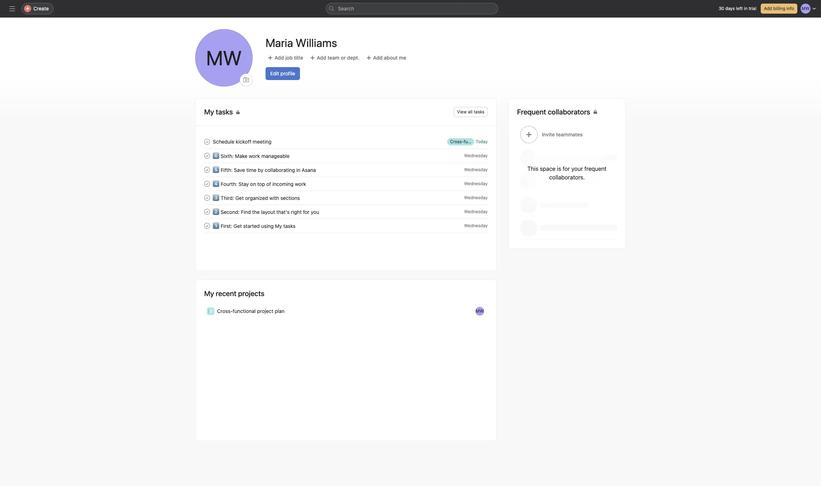 Task type: vqa. For each thing, say whether or not it's contained in the screenshot.
22
no



Task type: describe. For each thing, give the bounding box(es) containing it.
project
[[257, 308, 274, 314]]

5️⃣ fifth: save time by collaborating in asana
[[213, 167, 316, 173]]

add billing info button
[[761, 4, 798, 14]]

1 vertical spatial my
[[204, 289, 214, 298]]

left
[[737, 6, 743, 11]]

completed checkbox for 6️⃣
[[203, 151, 212, 160]]

using
[[261, 223, 274, 229]]

completed image for 6️⃣
[[203, 151, 212, 160]]

functional
[[233, 308, 256, 314]]

my recent projects
[[204, 289, 265, 298]]

sixth:
[[221, 153, 234, 159]]

billing
[[774, 6, 786, 11]]

profile
[[281, 70, 295, 76]]

invite teammates button
[[509, 123, 626, 147]]

view all tasks button
[[454, 107, 488, 117]]

wednesday for right
[[465, 209, 488, 214]]

fourth:
[[221, 181, 237, 187]]

wednesday button for in
[[465, 167, 488, 172]]

first:
[[221, 223, 232, 229]]

team
[[328, 55, 340, 61]]

mw button
[[195, 29, 253, 87]]

mw inside button
[[206, 46, 242, 70]]

right
[[291, 209, 302, 215]]

1 vertical spatial in
[[297, 167, 301, 173]]

maria williams
[[266, 36, 337, 50]]

collaborating
[[265, 167, 295, 173]]

wednesday for tasks
[[465, 223, 488, 228]]

make
[[235, 153, 248, 159]]

0 vertical spatial my
[[275, 223, 282, 229]]

layout
[[261, 209, 275, 215]]

add billing info
[[765, 6, 795, 11]]

30 days left in trial
[[719, 6, 757, 11]]

view all tasks
[[457, 109, 485, 115]]

completed checkbox for 5️⃣
[[203, 165, 212, 174]]

started
[[243, 223, 260, 229]]

2️⃣
[[213, 209, 219, 215]]

add job title
[[275, 55, 303, 61]]

completed image for 4️⃣
[[203, 179, 212, 188]]

trial
[[749, 6, 757, 11]]

1️⃣
[[213, 223, 219, 229]]

add about me
[[373, 55, 407, 61]]

meeting
[[253, 139, 272, 145]]

view
[[457, 109, 467, 115]]

add job title button
[[266, 51, 305, 64]]

1 vertical spatial mw
[[476, 309, 484, 314]]

schedule
[[213, 139, 235, 145]]

5️⃣
[[213, 167, 219, 173]]

completed image for 2️⃣
[[203, 207, 212, 216]]

schedule kickoff meeting
[[213, 139, 272, 145]]

completed checkbox for 1️⃣
[[203, 221, 212, 230]]

0 vertical spatial in
[[745, 6, 748, 11]]

incoming
[[273, 181, 294, 187]]

edit profile
[[270, 70, 295, 76]]

completed image for 3️⃣
[[203, 193, 212, 202]]

search button
[[326, 3, 499, 14]]

you
[[311, 209, 319, 215]]

job
[[286, 55, 293, 61]]

manageable
[[262, 153, 290, 159]]

get for started
[[234, 223, 242, 229]]

top
[[258, 181, 265, 187]]

days
[[726, 6, 735, 11]]

cross-
[[217, 308, 233, 314]]

sections
[[281, 195, 300, 201]]

add for add job title
[[275, 55, 284, 61]]

wednesday button for right
[[465, 209, 488, 214]]

list image
[[209, 309, 213, 314]]

tasks inside button
[[474, 109, 485, 115]]

4 wednesday button from the top
[[465, 195, 488, 200]]

completed checkbox for 4️⃣
[[203, 179, 212, 188]]

30
[[719, 6, 725, 11]]

cross-functional project plan
[[217, 308, 285, 314]]

or
[[341, 55, 346, 61]]

edit
[[270, 70, 279, 76]]

about
[[384, 55, 398, 61]]

my tasks
[[204, 108, 233, 116]]

the
[[252, 209, 260, 215]]

search
[[338, 5, 354, 11]]

find
[[241, 209, 251, 215]]

time
[[247, 167, 257, 173]]

upload new photo image
[[244, 77, 249, 83]]

title
[[294, 55, 303, 61]]

6️⃣
[[213, 153, 219, 159]]



Task type: locate. For each thing, give the bounding box(es) containing it.
dept.
[[347, 55, 360, 61]]

add about me button
[[364, 51, 408, 64]]

completed image left schedule
[[203, 137, 212, 146]]

1 completed image from the top
[[203, 137, 212, 146]]

1 horizontal spatial work
[[295, 181, 306, 187]]

3 completed checkbox from the top
[[203, 221, 212, 230]]

3 completed image from the top
[[203, 165, 212, 174]]

1 wednesday button from the top
[[465, 153, 488, 158]]

add for add about me
[[373, 55, 383, 61]]

plan
[[275, 308, 285, 314]]

4 completed checkbox from the top
[[203, 193, 212, 202]]

in left asana
[[297, 167, 301, 173]]

for
[[303, 209, 310, 215]]

6 completed image from the top
[[203, 207, 212, 216]]

2️⃣ second: find the layout that's right for you
[[213, 209, 319, 215]]

2 vertical spatial completed checkbox
[[203, 221, 212, 230]]

1 vertical spatial work
[[295, 181, 306, 187]]

get right third:
[[236, 195, 244, 201]]

1 horizontal spatial mw
[[476, 309, 484, 314]]

work right 'make'
[[249, 153, 260, 159]]

kickoff
[[236, 139, 252, 145]]

invite teammates
[[542, 131, 583, 138]]

wednesday for in
[[465, 167, 488, 172]]

0 horizontal spatial mw
[[206, 46, 242, 70]]

completed checkbox left 1️⃣
[[203, 221, 212, 230]]

fifth:
[[221, 167, 233, 173]]

add left about
[[373, 55, 383, 61]]

1 vertical spatial tasks
[[284, 223, 296, 229]]

info
[[787, 6, 795, 11]]

third:
[[221, 195, 234, 201]]

4️⃣
[[213, 181, 219, 187]]

add inside button
[[765, 6, 773, 11]]

5 wednesday from the top
[[465, 209, 488, 214]]

completed checkbox left 2️⃣
[[203, 207, 212, 216]]

create
[[33, 5, 49, 11]]

6 wednesday button from the top
[[465, 223, 488, 228]]

wednesday for incoming
[[465, 181, 488, 186]]

add team or dept.
[[317, 55, 360, 61]]

me
[[399, 55, 407, 61]]

create button
[[22, 3, 53, 14]]

work down asana
[[295, 181, 306, 187]]

edit profile button
[[266, 67, 300, 80]]

add left team
[[317, 55, 327, 61]]

1 completed checkbox from the top
[[203, 137, 212, 146]]

completed image left 6️⃣
[[203, 151, 212, 160]]

asana
[[302, 167, 316, 173]]

completed checkbox left 4️⃣
[[203, 179, 212, 188]]

1️⃣ first: get started using my tasks
[[213, 223, 296, 229]]

1 vertical spatial completed checkbox
[[203, 207, 212, 216]]

2 completed checkbox from the top
[[203, 207, 212, 216]]

completed checkbox for schedule
[[203, 137, 212, 146]]

by
[[258, 167, 264, 173]]

expand sidebar image
[[9, 6, 15, 11]]

get
[[236, 195, 244, 201], [234, 223, 242, 229]]

add team or dept. button
[[308, 51, 362, 64]]

1 horizontal spatial tasks
[[474, 109, 485, 115]]

4 completed image from the top
[[203, 179, 212, 188]]

that's
[[277, 209, 290, 215]]

organized
[[245, 195, 268, 201]]

completed image for 5️⃣
[[203, 165, 212, 174]]

0 horizontal spatial my
[[204, 289, 214, 298]]

completed image
[[203, 221, 212, 230]]

mw
[[206, 46, 242, 70], [476, 309, 484, 314]]

1 horizontal spatial in
[[745, 6, 748, 11]]

4️⃣ fourth: stay on top of incoming work
[[213, 181, 306, 187]]

2 wednesday from the top
[[465, 167, 488, 172]]

my
[[275, 223, 282, 229], [204, 289, 214, 298]]

wednesday button for tasks
[[465, 223, 488, 228]]

add left billing
[[765, 6, 773, 11]]

add
[[765, 6, 773, 11], [275, 55, 284, 61], [317, 55, 327, 61], [373, 55, 383, 61]]

0 vertical spatial work
[[249, 153, 260, 159]]

completed image
[[203, 137, 212, 146], [203, 151, 212, 160], [203, 165, 212, 174], [203, 179, 212, 188], [203, 193, 212, 202], [203, 207, 212, 216]]

completed checkbox left 6️⃣
[[203, 151, 212, 160]]

0 horizontal spatial tasks
[[284, 223, 296, 229]]

3️⃣ third: get organized with sections
[[213, 195, 300, 201]]

5 wednesday button from the top
[[465, 209, 488, 214]]

6️⃣ sixth: make work manageable
[[213, 153, 290, 159]]

get for organized
[[236, 195, 244, 201]]

4 wednesday from the top
[[465, 195, 488, 200]]

recent projects
[[216, 289, 265, 298]]

completed image left 2️⃣
[[203, 207, 212, 216]]

1 horizontal spatial my
[[275, 223, 282, 229]]

add for add team or dept.
[[317, 55, 327, 61]]

1 wednesday from the top
[[465, 153, 488, 158]]

search list box
[[326, 3, 499, 14]]

3 completed checkbox from the top
[[203, 179, 212, 188]]

completed checkbox left schedule
[[203, 137, 212, 146]]

completed image left 3️⃣
[[203, 193, 212, 202]]

today button
[[476, 139, 488, 144]]

tasks right all
[[474, 109, 485, 115]]

6 wednesday from the top
[[465, 223, 488, 228]]

0 horizontal spatial in
[[297, 167, 301, 173]]

completed checkbox left 5️⃣
[[203, 165, 212, 174]]

2 wednesday button from the top
[[465, 167, 488, 172]]

0 vertical spatial tasks
[[474, 109, 485, 115]]

wednesday button for incoming
[[465, 181, 488, 186]]

frequent collaborators
[[518, 108, 591, 116]]

wednesday button
[[465, 153, 488, 158], [465, 167, 488, 172], [465, 181, 488, 186], [465, 195, 488, 200], [465, 209, 488, 214], [465, 223, 488, 228]]

all
[[468, 109, 473, 115]]

my right using
[[275, 223, 282, 229]]

of
[[267, 181, 271, 187]]

1 vertical spatial get
[[234, 223, 242, 229]]

tasks down that's
[[284, 223, 296, 229]]

3 wednesday button from the top
[[465, 181, 488, 186]]

0 vertical spatial mw
[[206, 46, 242, 70]]

add for add billing info
[[765, 6, 773, 11]]

my up the list image
[[204, 289, 214, 298]]

completed checkbox for 2️⃣
[[203, 207, 212, 216]]

1 completed checkbox from the top
[[203, 151, 212, 160]]

2 completed image from the top
[[203, 151, 212, 160]]

today
[[476, 139, 488, 144]]

completed image for schedule
[[203, 137, 212, 146]]

0 vertical spatial get
[[236, 195, 244, 201]]

5 completed image from the top
[[203, 193, 212, 202]]

2 completed checkbox from the top
[[203, 165, 212, 174]]

work
[[249, 153, 260, 159], [295, 181, 306, 187]]

completed checkbox for 3️⃣
[[203, 193, 212, 202]]

completed image left 5️⃣
[[203, 165, 212, 174]]

0 vertical spatial completed checkbox
[[203, 137, 212, 146]]

second:
[[221, 209, 240, 215]]

on
[[250, 181, 256, 187]]

completed image left 4️⃣
[[203, 179, 212, 188]]

wednesday
[[465, 153, 488, 158], [465, 167, 488, 172], [465, 181, 488, 186], [465, 195, 488, 200], [465, 209, 488, 214], [465, 223, 488, 228]]

0 horizontal spatial work
[[249, 153, 260, 159]]

with
[[270, 195, 279, 201]]

get right first:
[[234, 223, 242, 229]]

stay
[[239, 181, 249, 187]]

tasks
[[474, 109, 485, 115], [284, 223, 296, 229]]

in right left
[[745, 6, 748, 11]]

3️⃣
[[213, 195, 219, 201]]

save
[[234, 167, 245, 173]]

Completed checkbox
[[203, 151, 212, 160], [203, 165, 212, 174], [203, 179, 212, 188], [203, 193, 212, 202]]

completed checkbox left 3️⃣
[[203, 193, 212, 202]]

Completed checkbox
[[203, 137, 212, 146], [203, 207, 212, 216], [203, 221, 212, 230]]

add left job
[[275, 55, 284, 61]]

3 wednesday from the top
[[465, 181, 488, 186]]



